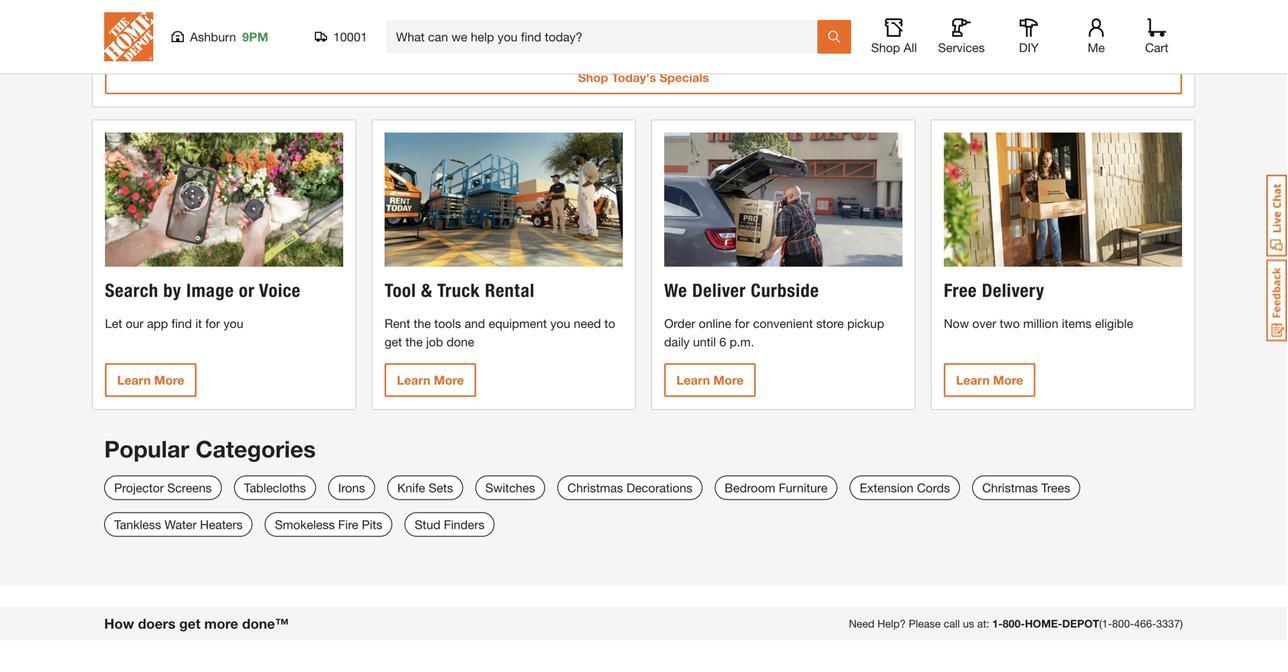Task type: describe. For each thing, give the bounding box(es) containing it.
to
[[605, 316, 616, 331]]

deliver
[[693, 279, 746, 302]]

1-
[[993, 617, 1003, 630]]

irons
[[338, 481, 365, 495]]

bedroom furniture link
[[715, 476, 838, 500]]

more for curbside
[[714, 373, 744, 387]]

projector screens link
[[104, 476, 222, 500]]

depot
[[1063, 617, 1100, 630]]

stud
[[415, 517, 441, 532]]

search
[[105, 279, 159, 302]]

stud finders link
[[405, 512, 495, 537]]

learn more link for image
[[105, 363, 197, 397]]

1 vertical spatial the
[[406, 335, 423, 349]]

christmas for christmas decorations
[[568, 481, 623, 495]]

tablecloths
[[244, 481, 306, 495]]

10001
[[333, 30, 368, 44]]

over
[[973, 316, 997, 331]]

tankless water heaters
[[114, 517, 243, 532]]

10001 button
[[315, 29, 368, 44]]

home-
[[1025, 617, 1063, 630]]

job
[[426, 335, 443, 349]]

furniture
[[779, 481, 828, 495]]

6
[[720, 335, 727, 349]]

shop today's specials button
[[105, 61, 1183, 94]]

need
[[574, 316, 601, 331]]

learn more for curbside
[[677, 373, 744, 387]]

daily
[[665, 335, 690, 349]]

0 vertical spatial the
[[414, 316, 431, 331]]

ashburn
[[190, 30, 236, 44]]

popular categories
[[104, 435, 316, 463]]

two
[[1000, 316, 1020, 331]]

cords
[[917, 481, 951, 495]]

call
[[944, 617, 960, 630]]

extension
[[860, 481, 914, 495]]

tankless
[[114, 517, 161, 532]]

help?
[[878, 617, 906, 630]]

more for truck
[[434, 373, 464, 387]]

us
[[963, 617, 975, 630]]

now
[[944, 316, 970, 331]]

rent the tools and equipment you need to get the job done
[[385, 316, 616, 349]]

p.m.
[[730, 335, 755, 349]]

you inside rent the tools and equipment you need to get the job done
[[551, 316, 571, 331]]

services button
[[937, 18, 987, 55]]

free
[[944, 279, 978, 302]]

free delivery
[[944, 279, 1045, 302]]

learn for image
[[117, 373, 151, 387]]

truck
[[438, 279, 480, 302]]

heaters
[[200, 517, 243, 532]]

for inside order online for convenient store pickup daily until 6 p.m.
[[735, 316, 750, 331]]

image
[[186, 279, 234, 302]]

store
[[817, 316, 844, 331]]

shop today's specials
[[578, 70, 709, 85]]

convenient
[[753, 316, 813, 331]]

let
[[105, 316, 122, 331]]

now over two million items eligible
[[944, 316, 1134, 331]]

feedback link image
[[1267, 259, 1288, 342]]

voice
[[259, 279, 301, 302]]

9pm
[[242, 30, 268, 44]]

we deliver curbside
[[665, 279, 820, 302]]

smokeless fire pits
[[275, 517, 383, 532]]

popular
[[104, 435, 189, 463]]

4 learn more link from the left
[[944, 363, 1036, 397]]

tool & truck rental
[[385, 279, 535, 302]]

tankless water heaters link
[[104, 512, 253, 537]]

knife sets link
[[388, 476, 463, 500]]

christmas trees link
[[973, 476, 1081, 500]]

sets
[[429, 481, 453, 495]]

christmas decorations link
[[558, 476, 703, 500]]

it
[[195, 316, 202, 331]]

knife
[[398, 481, 425, 495]]

irons link
[[328, 476, 375, 500]]

decorations
[[627, 481, 693, 495]]

knife sets
[[398, 481, 453, 495]]

million
[[1024, 316, 1059, 331]]

finders
[[444, 517, 485, 532]]

we deliver curbside image
[[665, 133, 903, 267]]

how doers get more done™
[[104, 615, 289, 632]]



Task type: locate. For each thing, give the bounding box(es) containing it.
learn more for truck
[[397, 373, 464, 387]]

switches
[[486, 481, 536, 495]]

learn more link down over
[[944, 363, 1036, 397]]

learn more link down job
[[385, 363, 477, 397]]

eligible
[[1096, 316, 1134, 331]]

learn for truck
[[397, 373, 431, 387]]

tools
[[435, 316, 461, 331]]

0 horizontal spatial for
[[205, 316, 220, 331]]

1 horizontal spatial christmas
[[983, 481, 1038, 495]]

fire
[[338, 517, 359, 532]]

christmas for christmas trees
[[983, 481, 1038, 495]]

you left "need"
[[551, 316, 571, 331]]

categories
[[196, 435, 316, 463]]

2 more from the left
[[434, 373, 464, 387]]

pits
[[362, 517, 383, 532]]

search by image or voice image
[[105, 133, 343, 267]]

4 learn more from the left
[[957, 373, 1024, 387]]

1 learn more link from the left
[[105, 363, 197, 397]]

3 learn more link from the left
[[665, 363, 756, 397]]

me button
[[1072, 18, 1121, 55]]

me
[[1088, 40, 1106, 55]]

learn down over
[[957, 373, 990, 387]]

tool & truck rental image
[[385, 133, 623, 267]]

we
[[665, 279, 688, 302]]

learn more link for truck
[[385, 363, 477, 397]]

shop inside 'button'
[[872, 40, 901, 55]]

shop left all
[[872, 40, 901, 55]]

0 horizontal spatial shop
[[578, 70, 609, 85]]

curbside
[[751, 279, 820, 302]]

the
[[414, 316, 431, 331], [406, 335, 423, 349]]

all
[[904, 40, 918, 55]]

1 horizontal spatial shop
[[872, 40, 901, 55]]

learn more down until
[[677, 373, 744, 387]]

smokeless
[[275, 517, 335, 532]]

0 horizontal spatial christmas
[[568, 481, 623, 495]]

466-
[[1135, 617, 1157, 630]]

0 horizontal spatial you
[[224, 316, 244, 331]]

smokeless fire pits link
[[265, 512, 393, 537]]

stud finders
[[415, 517, 485, 532]]

diy
[[1020, 40, 1039, 55]]

the up job
[[414, 316, 431, 331]]

cart link
[[1141, 18, 1174, 55]]

trees
[[1042, 481, 1071, 495]]

learn more down job
[[397, 373, 464, 387]]

done™
[[242, 615, 289, 632]]

shop all button
[[870, 18, 919, 55]]

pickup
[[848, 316, 885, 331]]

switches link
[[476, 476, 546, 500]]

delivery
[[982, 279, 1045, 302]]

0 vertical spatial shop
[[872, 40, 901, 55]]

800-
[[1003, 617, 1026, 630], [1113, 617, 1135, 630]]

need help? please call us at: 1-800-home-depot (1-800-466-3337)
[[849, 617, 1184, 630]]

more down 6
[[714, 373, 744, 387]]

2 christmas from the left
[[983, 481, 1038, 495]]

2 for from the left
[[735, 316, 750, 331]]

items
[[1062, 316, 1092, 331]]

2 learn more from the left
[[397, 373, 464, 387]]

1 horizontal spatial for
[[735, 316, 750, 331]]

the home depot logo image
[[104, 12, 153, 61]]

more down two
[[994, 373, 1024, 387]]

1 learn more from the left
[[117, 373, 185, 387]]

live chat image
[[1267, 175, 1288, 257]]

shop for shop today's specials
[[578, 70, 609, 85]]

for right it
[[205, 316, 220, 331]]

online
[[699, 316, 732, 331]]

3 more from the left
[[714, 373, 744, 387]]

app
[[147, 316, 168, 331]]

extension cords link
[[850, 476, 961, 500]]

learn more link down until
[[665, 363, 756, 397]]

2 you from the left
[[551, 316, 571, 331]]

for
[[205, 316, 220, 331], [735, 316, 750, 331]]

800- right the depot
[[1113, 617, 1135, 630]]

shop inside button
[[578, 70, 609, 85]]

diy button
[[1005, 18, 1054, 55]]

1 horizontal spatial 800-
[[1113, 617, 1135, 630]]

for up p.m.
[[735, 316, 750, 331]]

0 horizontal spatial get
[[179, 615, 201, 632]]

extension cords
[[860, 481, 951, 495]]

What can we help you find today? search field
[[396, 21, 817, 53]]

shop left today's
[[578, 70, 609, 85]]

learn more link down app at the left of page
[[105, 363, 197, 397]]

tablecloths link
[[234, 476, 316, 500]]

projector
[[114, 481, 164, 495]]

doers
[[138, 615, 176, 632]]

learn more down over
[[957, 373, 1024, 387]]

get down the rent
[[385, 335, 402, 349]]

learn down our
[[117, 373, 151, 387]]

or
[[239, 279, 255, 302]]

the left job
[[406, 335, 423, 349]]

800- right the at:
[[1003, 617, 1026, 630]]

christmas left trees
[[983, 481, 1038, 495]]

more down the done
[[434, 373, 464, 387]]

bedroom
[[725, 481, 776, 495]]

learn
[[117, 373, 151, 387], [397, 373, 431, 387], [677, 373, 710, 387], [957, 373, 990, 387]]

christmas left decorations
[[568, 481, 623, 495]]

shop for shop all
[[872, 40, 901, 55]]

please
[[909, 617, 941, 630]]

get inside rent the tools and equipment you need to get the job done
[[385, 335, 402, 349]]

1 vertical spatial get
[[179, 615, 201, 632]]

christmas
[[568, 481, 623, 495], [983, 481, 1038, 495]]

more down let our app find it for you on the left of page
[[154, 373, 185, 387]]

more
[[154, 373, 185, 387], [434, 373, 464, 387], [714, 373, 744, 387], [994, 373, 1024, 387]]

get left more
[[179, 615, 201, 632]]

today's
[[612, 70, 657, 85]]

1 learn from the left
[[117, 373, 151, 387]]

1 horizontal spatial you
[[551, 316, 571, 331]]

learn more down app at the left of page
[[117, 373, 185, 387]]

0 horizontal spatial 800-
[[1003, 617, 1026, 630]]

shop
[[872, 40, 901, 55], [578, 70, 609, 85]]

learn down until
[[677, 373, 710, 387]]

find
[[172, 316, 192, 331]]

2 800- from the left
[[1113, 617, 1135, 630]]

shop all
[[872, 40, 918, 55]]

at:
[[978, 617, 990, 630]]

3337)
[[1157, 617, 1184, 630]]

3 learn more from the left
[[677, 373, 744, 387]]

until
[[693, 335, 716, 349]]

learn more link
[[105, 363, 197, 397], [385, 363, 477, 397], [665, 363, 756, 397], [944, 363, 1036, 397]]

you right it
[[224, 316, 244, 331]]

0 vertical spatial get
[[385, 335, 402, 349]]

search by image or voice
[[105, 279, 301, 302]]

free delivery image
[[944, 133, 1183, 267]]

learn down job
[[397, 373, 431, 387]]

learn more link for curbside
[[665, 363, 756, 397]]

cart
[[1146, 40, 1169, 55]]

learn more for image
[[117, 373, 185, 387]]

1 horizontal spatial get
[[385, 335, 402, 349]]

let our app find it for you
[[105, 316, 244, 331]]

2 learn from the left
[[397, 373, 431, 387]]

1 christmas from the left
[[568, 481, 623, 495]]

(1-
[[1100, 617, 1113, 630]]

3 learn from the left
[[677, 373, 710, 387]]

water
[[165, 517, 197, 532]]

how
[[104, 615, 134, 632]]

learn for curbside
[[677, 373, 710, 387]]

more for image
[[154, 373, 185, 387]]

4 more from the left
[[994, 373, 1024, 387]]

4 learn from the left
[[957, 373, 990, 387]]

rental
[[485, 279, 535, 302]]

1 vertical spatial shop
[[578, 70, 609, 85]]

1 more from the left
[[154, 373, 185, 387]]

christmas decorations
[[568, 481, 693, 495]]

1 800- from the left
[[1003, 617, 1026, 630]]

2 learn more link from the left
[[385, 363, 477, 397]]

1 for from the left
[[205, 316, 220, 331]]

done
[[447, 335, 475, 349]]

projector screens
[[114, 481, 212, 495]]

specials
[[660, 70, 709, 85]]

1 you from the left
[[224, 316, 244, 331]]

by
[[163, 279, 182, 302]]



Task type: vqa. For each thing, say whether or not it's contained in the screenshot.
In
no



